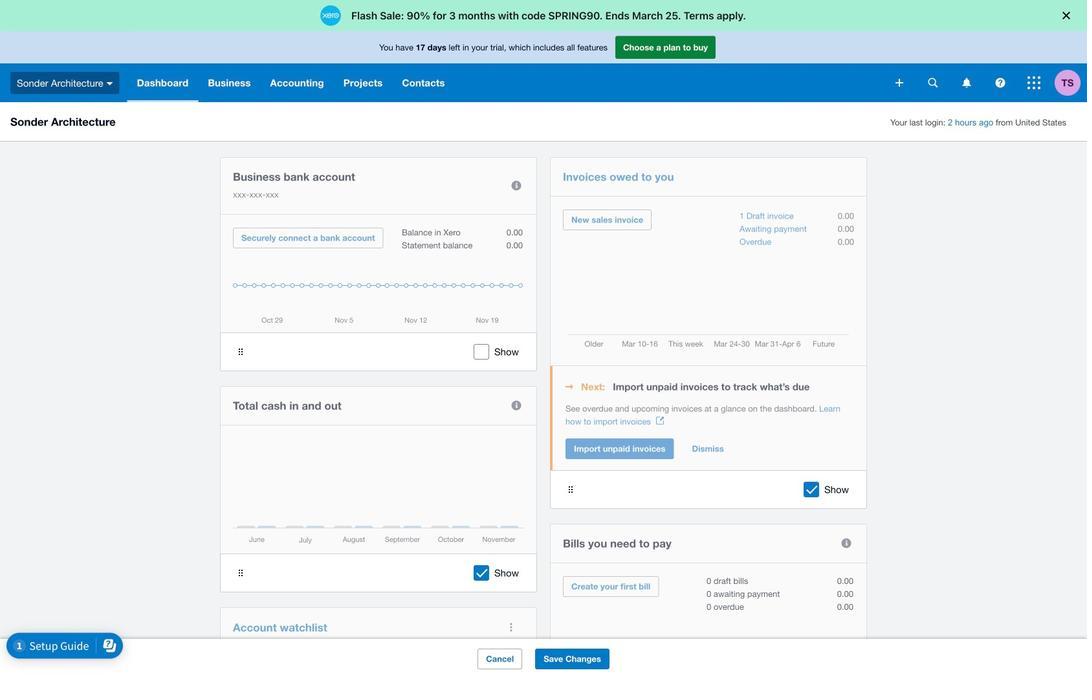Task type: vqa. For each thing, say whether or not it's contained in the screenshot.
group
no



Task type: locate. For each thing, give the bounding box(es) containing it.
banner
[[0, 31, 1087, 102]]

0 horizontal spatial svg image
[[929, 78, 938, 88]]

svg image
[[963, 78, 971, 88], [896, 79, 904, 87], [107, 82, 113, 85]]

opens in a new tab image
[[656, 417, 664, 425]]

panel body document
[[566, 403, 854, 429]]

dialog
[[0, 0, 1087, 31]]

0 horizontal spatial svg image
[[107, 82, 113, 85]]

2 horizontal spatial svg image
[[1028, 76, 1041, 89]]

svg image
[[1028, 76, 1041, 89], [929, 78, 938, 88], [996, 78, 1006, 88]]



Task type: describe. For each thing, give the bounding box(es) containing it.
1 horizontal spatial svg image
[[896, 79, 904, 87]]

2 horizontal spatial svg image
[[963, 78, 971, 88]]

1 horizontal spatial svg image
[[996, 78, 1006, 88]]



